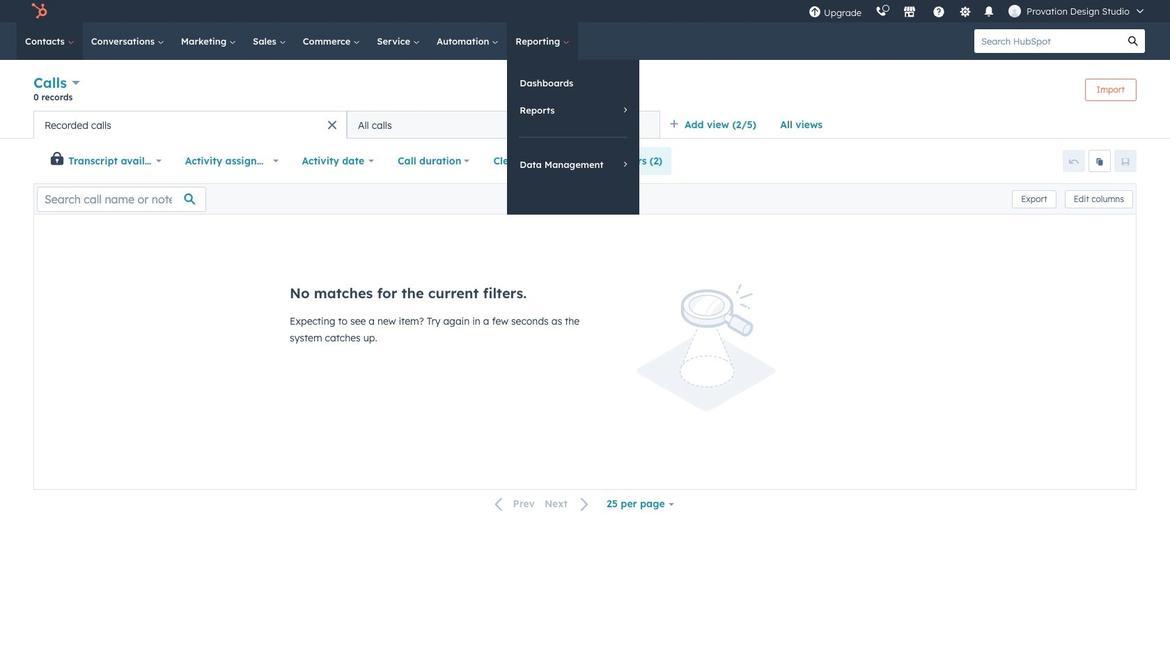 Task type: vqa. For each thing, say whether or not it's contained in the screenshot.
Reporting menu
yes



Task type: describe. For each thing, give the bounding box(es) containing it.
pagination navigation
[[487, 495, 598, 514]]

reporting menu
[[508, 60, 640, 215]]

Search HubSpot search field
[[975, 29, 1122, 53]]

Search call name or notes search field
[[37, 186, 206, 212]]



Task type: locate. For each thing, give the bounding box(es) containing it.
james peterson image
[[1009, 5, 1022, 17]]

marketplaces image
[[904, 6, 917, 19]]

banner
[[33, 72, 1137, 111]]

menu
[[802, 0, 1154, 22]]



